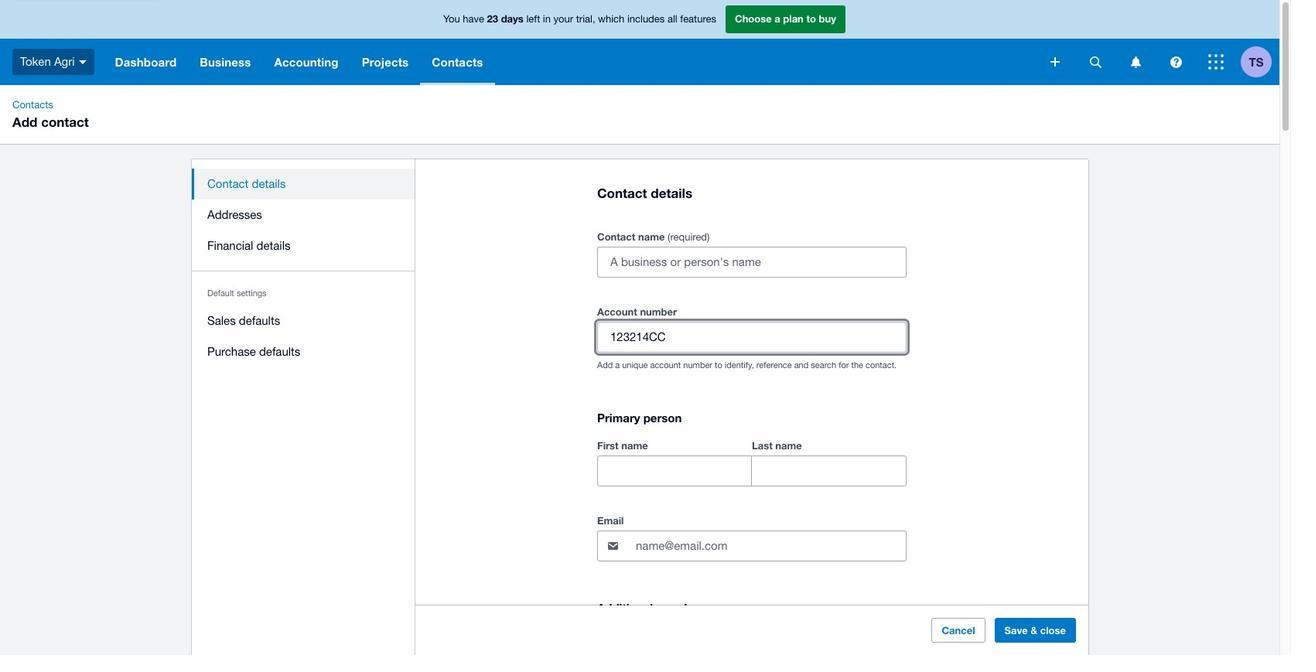 Task type: locate. For each thing, give the bounding box(es) containing it.
includes
[[628, 13, 665, 25]]

to
[[807, 13, 816, 25], [715, 361, 723, 370]]

a left unique
[[615, 361, 620, 370]]

contacts button
[[420, 39, 495, 85]]

token
[[20, 55, 51, 68]]

1 horizontal spatial to
[[807, 13, 816, 25]]

details up (required)
[[651, 185, 693, 201]]

0 vertical spatial defaults
[[239, 314, 280, 327]]

contacts inside contacts add contact
[[12, 99, 53, 111]]

default
[[207, 289, 234, 298]]

close
[[1041, 625, 1066, 637]]

1 vertical spatial contacts
[[12, 99, 53, 111]]

0 vertical spatial a
[[775, 13, 781, 25]]

buy
[[819, 13, 837, 25]]

default settings
[[207, 289, 267, 298]]

account number
[[597, 306, 677, 318]]

contact details link
[[192, 169, 416, 200]]

a
[[775, 13, 781, 25], [615, 361, 620, 370]]

dashboard link
[[103, 39, 188, 85]]

contact.
[[866, 361, 897, 370]]

purchase
[[207, 345, 256, 358]]

financial
[[207, 239, 253, 252]]

addresses link
[[192, 200, 416, 231]]

1 vertical spatial add
[[597, 361, 613, 370]]

Email text field
[[635, 532, 906, 561]]

account
[[597, 306, 638, 318]]

defaults down settings
[[239, 314, 280, 327]]

a inside banner
[[775, 13, 781, 25]]

contact details
[[207, 177, 286, 190], [597, 185, 693, 201]]

contact details up contact name (required)
[[597, 185, 693, 201]]

contacts add contact
[[12, 99, 89, 130]]

svg image
[[1131, 56, 1141, 68], [1170, 56, 1182, 68], [1051, 57, 1060, 67], [79, 60, 86, 64]]

a for add
[[615, 361, 620, 370]]

days
[[501, 13, 524, 25]]

contacts for contacts add contact
[[12, 99, 53, 111]]

1 horizontal spatial a
[[775, 13, 781, 25]]

0 horizontal spatial a
[[615, 361, 620, 370]]

contacts
[[432, 55, 483, 69], [12, 99, 53, 111]]

0 horizontal spatial contacts
[[12, 99, 53, 111]]

1 vertical spatial a
[[615, 361, 620, 370]]

0 horizontal spatial number
[[640, 306, 677, 318]]

accounting
[[274, 55, 339, 69]]

to left identify,
[[715, 361, 723, 370]]

financial details link
[[192, 231, 416, 262]]

name left (required)
[[638, 231, 665, 243]]

add
[[12, 114, 37, 130], [597, 361, 613, 370]]

defaults for sales defaults
[[239, 314, 280, 327]]

name right 'first'
[[622, 440, 648, 452]]

name right "last"
[[776, 440, 802, 452]]

contact up "addresses"
[[207, 177, 249, 190]]

details for contact details link
[[252, 177, 286, 190]]

person
[[644, 411, 682, 425]]

your
[[554, 13, 574, 25]]

business
[[200, 55, 251, 69]]

1 horizontal spatial contacts
[[432, 55, 483, 69]]

0 horizontal spatial to
[[715, 361, 723, 370]]

save
[[1005, 625, 1028, 637]]

contact details up "addresses"
[[207, 177, 286, 190]]

accounting button
[[263, 39, 350, 85]]

contact left (required)
[[597, 231, 636, 243]]

banner
[[0, 0, 1280, 85]]

menu
[[192, 159, 416, 377]]

add left unique
[[597, 361, 613, 370]]

to left buy
[[807, 13, 816, 25]]

0 vertical spatial add
[[12, 114, 37, 130]]

cancel
[[942, 625, 975, 637]]

add a unique account number to identify, reference and search for the contact.
[[597, 361, 897, 370]]

features
[[680, 13, 717, 25]]

reference
[[757, 361, 792, 370]]

projects
[[362, 55, 409, 69]]

save & close button
[[995, 618, 1076, 643]]

contact
[[207, 177, 249, 190], [597, 185, 647, 201], [597, 231, 636, 243]]

save & close
[[1005, 625, 1066, 637]]

purchase defaults
[[207, 345, 301, 358]]

purchase defaults link
[[192, 337, 416, 368]]

first
[[597, 440, 619, 452]]

contacts link
[[6, 98, 59, 113]]

1 horizontal spatial number
[[684, 361, 713, 370]]

a left plan
[[775, 13, 781, 25]]

business button
[[188, 39, 263, 85]]

last name
[[752, 440, 802, 452]]

details up "addresses"
[[252, 177, 286, 190]]

details down addresses link
[[257, 239, 291, 252]]

in
[[543, 13, 551, 25]]

0 horizontal spatial add
[[12, 114, 37, 130]]

svg image
[[1209, 54, 1224, 70], [1090, 56, 1102, 68]]

the
[[852, 361, 864, 370]]

0 vertical spatial contacts
[[432, 55, 483, 69]]

dashboard
[[115, 55, 177, 69]]

number
[[640, 306, 677, 318], [684, 361, 713, 370]]

contacts up contact
[[12, 99, 53, 111]]

group containing first name
[[597, 437, 907, 487]]

add down the contacts link
[[12, 114, 37, 130]]

name
[[638, 231, 665, 243], [622, 440, 648, 452], [776, 440, 802, 452]]

details for financial details link
[[257, 239, 291, 252]]

which
[[598, 13, 625, 25]]

defaults
[[239, 314, 280, 327], [259, 345, 301, 358]]

23
[[487, 13, 498, 25]]

contacts inside popup button
[[432, 55, 483, 69]]

sales defaults link
[[192, 306, 416, 337]]

left
[[527, 13, 540, 25]]

contacts down you
[[432, 55, 483, 69]]

group
[[597, 437, 907, 487]]

1 vertical spatial defaults
[[259, 345, 301, 358]]

defaults down the 'sales defaults' link
[[259, 345, 301, 358]]

details
[[252, 177, 286, 190], [651, 185, 693, 201], [257, 239, 291, 252]]

0 horizontal spatial svg image
[[1090, 56, 1102, 68]]



Task type: describe. For each thing, give the bounding box(es) containing it.
Account number field
[[598, 323, 906, 352]]

search
[[811, 361, 837, 370]]

0 vertical spatial number
[[640, 306, 677, 318]]

addresses
[[207, 208, 262, 221]]

identify,
[[725, 361, 754, 370]]

ts button
[[1241, 39, 1280, 85]]

primary person
[[597, 411, 682, 425]]

all
[[668, 13, 678, 25]]

0 horizontal spatial contact details
[[207, 177, 286, 190]]

people
[[657, 601, 694, 615]]

additional
[[597, 601, 653, 615]]

choose
[[735, 13, 772, 25]]

defaults for purchase defaults
[[259, 345, 301, 358]]

contact name (required)
[[597, 231, 710, 243]]

contact up contact name (required)
[[597, 185, 647, 201]]

email
[[597, 515, 624, 527]]

contact
[[41, 114, 89, 130]]

financial details
[[207, 239, 291, 252]]

sales
[[207, 314, 236, 327]]

1 vertical spatial number
[[684, 361, 713, 370]]

name for first
[[622, 440, 648, 452]]

ts
[[1249, 55, 1264, 68]]

A business or person's name field
[[598, 248, 906, 277]]

svg image inside token agri "popup button"
[[79, 60, 86, 64]]

primary
[[597, 411, 640, 425]]

projects button
[[350, 39, 420, 85]]

contact inside contact details link
[[207, 177, 249, 190]]

&
[[1031, 625, 1038, 637]]

account
[[650, 361, 681, 370]]

1 vertical spatial to
[[715, 361, 723, 370]]

settings
[[237, 289, 267, 298]]

and
[[795, 361, 809, 370]]

for
[[839, 361, 849, 370]]

contacts for contacts
[[432, 55, 483, 69]]

choose a plan to buy
[[735, 13, 837, 25]]

First name field
[[598, 457, 751, 486]]

unique
[[622, 361, 648, 370]]

have
[[463, 13, 484, 25]]

(required)
[[668, 232, 710, 243]]

first name
[[597, 440, 648, 452]]

Last name field
[[752, 457, 906, 486]]

menu containing contact details
[[192, 159, 416, 377]]

agri
[[54, 55, 75, 68]]

trial,
[[576, 13, 596, 25]]

name for contact
[[638, 231, 665, 243]]

cancel button
[[932, 618, 986, 643]]

add inside contacts add contact
[[12, 114, 37, 130]]

a for choose
[[775, 13, 781, 25]]

sales defaults
[[207, 314, 280, 327]]

you have 23 days left in your trial, which includes all features
[[443, 13, 717, 25]]

1 horizontal spatial contact details
[[597, 185, 693, 201]]

additional people
[[597, 601, 694, 615]]

last
[[752, 440, 773, 452]]

plan
[[783, 13, 804, 25]]

name for last
[[776, 440, 802, 452]]

token agri
[[20, 55, 75, 68]]

1 horizontal spatial svg image
[[1209, 54, 1224, 70]]

you
[[443, 13, 460, 25]]

1 horizontal spatial add
[[597, 361, 613, 370]]

banner containing ts
[[0, 0, 1280, 85]]

token agri button
[[0, 39, 103, 85]]

0 vertical spatial to
[[807, 13, 816, 25]]



Task type: vqa. For each thing, say whether or not it's contained in the screenshot.
First
yes



